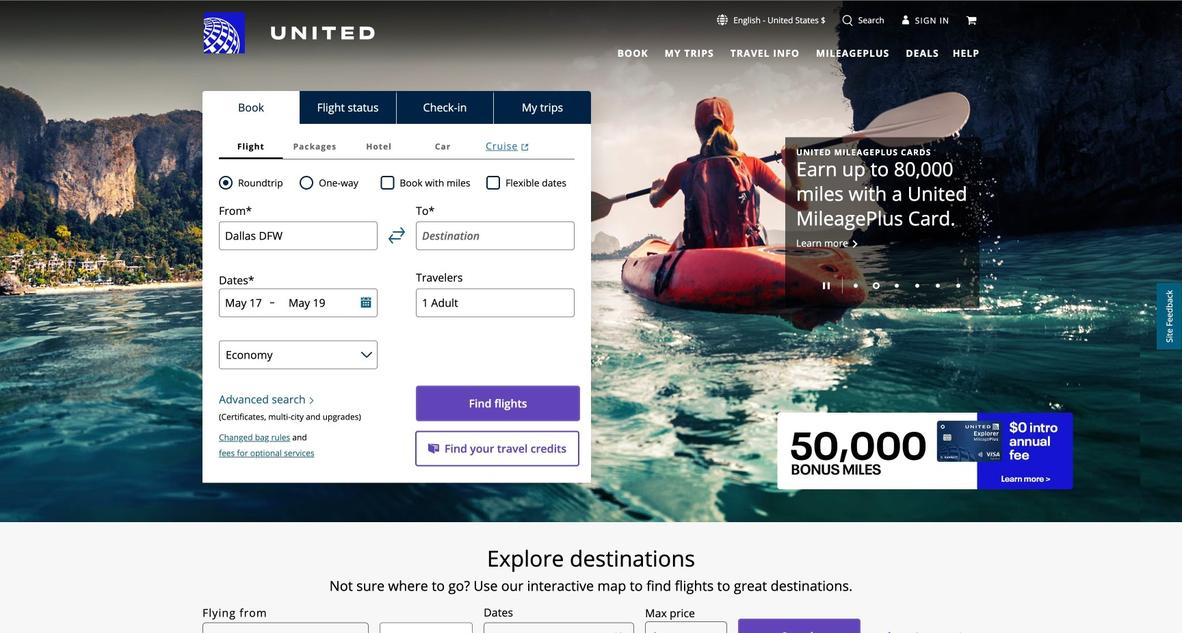Task type: locate. For each thing, give the bounding box(es) containing it.
pause image
[[823, 282, 830, 289]]

one way flight search element
[[314, 175, 359, 191]]

navigation
[[0, 12, 1183, 61]]

main content
[[0, 1, 1183, 633]]

slide 3 of 6 image
[[895, 284, 899, 288]]

tab list
[[610, 41, 942, 61], [203, 91, 591, 124], [219, 133, 575, 159]]

flying from element
[[203, 605, 267, 621]]

united logo link to homepage image
[[204, 12, 375, 53]]

None text field
[[646, 622, 728, 633]]

1 vertical spatial tab list
[[203, 91, 591, 124]]

Departure text field
[[225, 295, 264, 310]]

slide 6 of 6 image
[[957, 284, 961, 288]]

0 vertical spatial tab list
[[610, 41, 942, 61]]

Return text field
[[289, 295, 342, 310]]

please enter the max price in the input text or tab to access the slider to set the max price. element
[[646, 605, 695, 622]]

view cart, click to view list of recently searched saved trips. image
[[966, 15, 977, 26]]

not sure where to go? use our interactive map to find flights to great destinations. element
[[124, 578, 1059, 594]]



Task type: describe. For each thing, give the bounding box(es) containing it.
Origin text field
[[219, 221, 378, 250]]

carousel buttons element
[[797, 272, 969, 297]]

2 vertical spatial tab list
[[219, 133, 575, 159]]

slide 4 of 6 image
[[916, 284, 920, 288]]

reverse origin and destination image
[[389, 227, 405, 244]]

round trip flight search element
[[233, 175, 283, 191]]

currently in english united states	$ enter to change image
[[717, 14, 728, 25]]

explore destinations element
[[124, 545, 1059, 572]]

slide 5 of 6 image
[[936, 284, 940, 288]]

Destination text field
[[416, 221, 575, 250]]

slide 2 of 6 image
[[873, 282, 880, 289]]

book with miles element
[[381, 175, 487, 191]]

slide 1 of 6 image
[[854, 284, 858, 288]]



Task type: vqa. For each thing, say whether or not it's contained in the screenshot.
topmost tab list
yes



